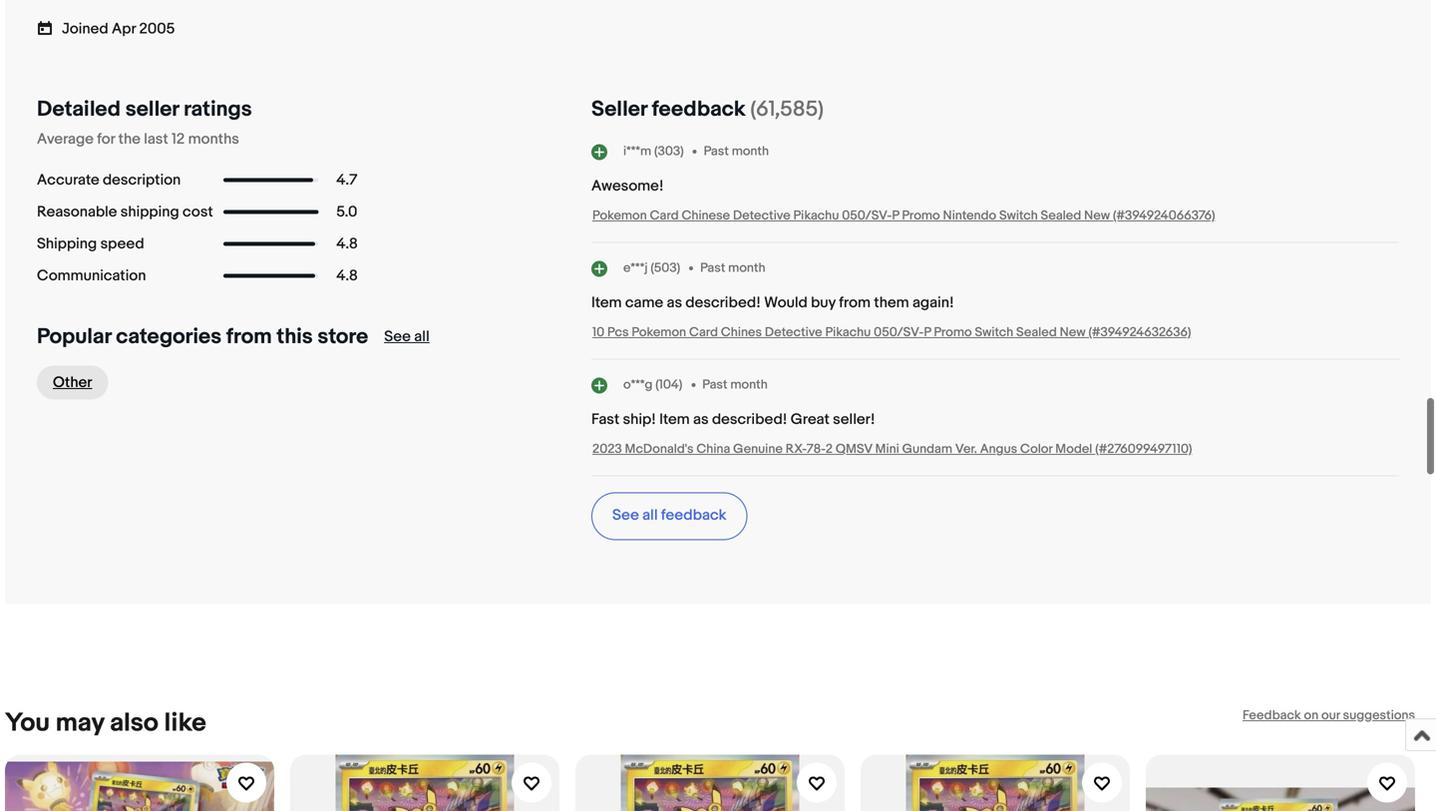 Task type: locate. For each thing, give the bounding box(es) containing it.
chines
[[721, 325, 762, 340]]

you may also like
[[5, 708, 206, 739]]

month up item came as described! would buy from them again!
[[729, 260, 766, 276]]

0 vertical spatial all
[[414, 328, 430, 346]]

awesome!
[[592, 177, 664, 195]]

050/sv- down them
[[874, 325, 924, 340]]

2 vertical spatial month
[[731, 377, 768, 392]]

1 4.8 from the top
[[336, 235, 358, 253]]

e***j (503)
[[624, 260, 681, 276]]

item came as described! would buy from them again!
[[592, 294, 955, 312]]

1 vertical spatial card
[[689, 325, 719, 340]]

shipping
[[37, 235, 97, 253]]

card
[[650, 208, 679, 224], [689, 325, 719, 340]]

0 vertical spatial see
[[384, 328, 411, 346]]

0 horizontal spatial see
[[384, 328, 411, 346]]

ship!
[[623, 411, 656, 429]]

1 vertical spatial all
[[643, 506, 658, 524]]

suggestions
[[1344, 708, 1416, 724]]

see for see all feedback
[[613, 506, 639, 524]]

0 vertical spatial card
[[650, 208, 679, 224]]

switch
[[1000, 208, 1038, 224], [975, 325, 1014, 340]]

new left (#394924632636)
[[1060, 325, 1086, 340]]

4.8 down 5.0
[[336, 235, 358, 253]]

item up mcdonald's
[[660, 411, 690, 429]]

promo
[[903, 208, 941, 224], [934, 325, 973, 340]]

0 vertical spatial item
[[592, 294, 622, 312]]

genuine
[[734, 442, 783, 457]]

item up 10
[[592, 294, 622, 312]]

qmsv
[[836, 442, 873, 457]]

2 vertical spatial past month
[[703, 377, 768, 392]]

4.8
[[336, 235, 358, 253], [336, 267, 358, 285]]

text__icon wrapper image
[[37, 18, 62, 36]]

you
[[5, 708, 50, 739]]

p
[[892, 208, 900, 224], [924, 325, 932, 340]]

past month up item came as described! would buy from them again!
[[701, 260, 766, 276]]

pokemon
[[593, 208, 647, 224], [632, 325, 687, 340]]

feedback
[[652, 96, 746, 122], [662, 506, 727, 524]]

as right came on the top
[[667, 294, 683, 312]]

1 vertical spatial detective
[[765, 325, 823, 340]]

1 vertical spatial pikachu
[[826, 325, 871, 340]]

2 4.8 from the top
[[336, 267, 358, 285]]

pokemon down awesome!
[[593, 208, 647, 224]]

described! up chines
[[686, 294, 761, 312]]

1 vertical spatial sealed
[[1017, 325, 1058, 340]]

detailed seller ratings
[[37, 96, 252, 122]]

past down seller feedback (61,585)
[[704, 143, 729, 159]]

past month down seller feedback (61,585)
[[704, 143, 769, 159]]

month
[[732, 143, 769, 159], [729, 260, 766, 276], [731, 377, 768, 392]]

all inside see all feedback link
[[643, 506, 658, 524]]

see
[[384, 328, 411, 346], [613, 506, 639, 524]]

seller
[[125, 96, 179, 122]]

1 horizontal spatial from
[[840, 294, 871, 312]]

months
[[188, 130, 239, 148]]

0 vertical spatial as
[[667, 294, 683, 312]]

seller!
[[833, 411, 876, 429]]

0 vertical spatial past
[[704, 143, 729, 159]]

month down (61,585)
[[732, 143, 769, 159]]

past up fast ship! item as described! great seller!
[[703, 377, 728, 392]]

i***m
[[624, 143, 652, 159]]

month for described!
[[731, 377, 768, 392]]

0 horizontal spatial item
[[592, 294, 622, 312]]

10 pcs pokemon card chines detective pikachu 050/sv-p promo switch sealed new (#394924632636) link
[[593, 325, 1192, 340]]

2005
[[139, 20, 175, 38]]

pikachu
[[794, 208, 840, 224], [826, 325, 871, 340]]

past right (503)
[[701, 260, 726, 276]]

0 horizontal spatial all
[[414, 328, 430, 346]]

them
[[875, 294, 910, 312]]

1 horizontal spatial all
[[643, 506, 658, 524]]

promo left nintendo
[[903, 208, 941, 224]]

sealed
[[1041, 208, 1082, 224], [1017, 325, 1058, 340]]

p left nintendo
[[892, 208, 900, 224]]

month up fast ship! item as described! great seller!
[[731, 377, 768, 392]]

4.8 up 'store'
[[336, 267, 358, 285]]

1 vertical spatial see
[[613, 506, 639, 524]]

0 vertical spatial from
[[840, 294, 871, 312]]

from
[[840, 294, 871, 312], [226, 324, 272, 350]]

seller feedback (61,585)
[[592, 96, 824, 122]]

all down mcdonald's
[[643, 506, 658, 524]]

as up china
[[694, 411, 709, 429]]

(503)
[[651, 260, 681, 276]]

0 vertical spatial 4.8
[[336, 235, 358, 253]]

1 vertical spatial as
[[694, 411, 709, 429]]

(61,585)
[[751, 96, 824, 122]]

0 vertical spatial past month
[[704, 143, 769, 159]]

color
[[1021, 442, 1053, 457]]

050/sv-
[[842, 208, 893, 224], [874, 325, 924, 340]]

past month up fast ship! item as described! great seller!
[[703, 377, 768, 392]]

ver.
[[956, 442, 978, 457]]

1 vertical spatial p
[[924, 325, 932, 340]]

from right buy
[[840, 294, 871, 312]]

1 vertical spatial past month
[[701, 260, 766, 276]]

0 vertical spatial feedback
[[652, 96, 746, 122]]

1 vertical spatial item
[[660, 411, 690, 429]]

item
[[592, 294, 622, 312], [660, 411, 690, 429]]

4.8 for shipping speed
[[336, 235, 358, 253]]

2 vertical spatial past
[[703, 377, 728, 392]]

feedback on our suggestions
[[1243, 708, 1416, 724]]

pikachu up buy
[[794, 208, 840, 224]]

(#394924066376)
[[1114, 208, 1216, 224]]

new left (#394924066376)
[[1085, 208, 1111, 224]]

popular categories from this store
[[37, 324, 368, 350]]

1 vertical spatial from
[[226, 324, 272, 350]]

gundam
[[903, 442, 953, 457]]

card left chinese
[[650, 208, 679, 224]]

all
[[414, 328, 430, 346], [643, 506, 658, 524]]

feedback up (303)
[[652, 96, 746, 122]]

list
[[5, 739, 1432, 811]]

0 horizontal spatial p
[[892, 208, 900, 224]]

0 vertical spatial described!
[[686, 294, 761, 312]]

1 vertical spatial 4.8
[[336, 267, 358, 285]]

pikachu down buy
[[826, 325, 871, 340]]

came
[[626, 294, 664, 312]]

detailed
[[37, 96, 121, 122]]

as
[[667, 294, 683, 312], [694, 411, 709, 429]]

promo down the 'again!'
[[934, 325, 973, 340]]

(#276099497110)
[[1096, 442, 1193, 457]]

average for the last 12 months
[[37, 130, 239, 148]]

see down 2023
[[613, 506, 639, 524]]

10
[[593, 325, 605, 340]]

0 horizontal spatial card
[[650, 208, 679, 224]]

pokemon down came on the top
[[632, 325, 687, 340]]

described! up genuine
[[712, 411, 788, 429]]

described!
[[686, 294, 761, 312], [712, 411, 788, 429]]

see right 'store'
[[384, 328, 411, 346]]

from left this
[[226, 324, 272, 350]]

1 horizontal spatial card
[[689, 325, 719, 340]]

1 horizontal spatial p
[[924, 325, 932, 340]]

detective
[[733, 208, 791, 224], [765, 325, 823, 340]]

0 vertical spatial pikachu
[[794, 208, 840, 224]]

card left chines
[[689, 325, 719, 340]]

1 vertical spatial month
[[729, 260, 766, 276]]

1 horizontal spatial see
[[613, 506, 639, 524]]

050/sv- up them
[[842, 208, 893, 224]]

p down the 'again!'
[[924, 325, 932, 340]]

all for see all
[[414, 328, 430, 346]]

feedback down china
[[662, 506, 727, 524]]

detective down would in the top right of the page
[[765, 325, 823, 340]]

0 vertical spatial month
[[732, 143, 769, 159]]

detective right chinese
[[733, 208, 791, 224]]

past
[[704, 143, 729, 159], [701, 260, 726, 276], [703, 377, 728, 392]]

0 vertical spatial new
[[1085, 208, 1111, 224]]

also
[[110, 708, 159, 739]]

1 vertical spatial switch
[[975, 325, 1014, 340]]

2023 mcdonald's china genuine rx-78-2 qmsv mini gundam ver. angus color model (#276099497110) link
[[593, 442, 1193, 457]]

all right 'store'
[[414, 328, 430, 346]]

accurate description
[[37, 171, 181, 189]]

1 vertical spatial past
[[701, 260, 726, 276]]



Task type: vqa. For each thing, say whether or not it's contained in the screenshot.
Other link
yes



Task type: describe. For each thing, give the bounding box(es) containing it.
0 horizontal spatial as
[[667, 294, 683, 312]]

shipping speed
[[37, 235, 144, 253]]

0 vertical spatial pokemon
[[593, 208, 647, 224]]

e***j
[[624, 260, 648, 276]]

angus
[[981, 442, 1018, 457]]

see all
[[384, 328, 430, 346]]

1 vertical spatial feedback
[[662, 506, 727, 524]]

feedback
[[1243, 708, 1302, 724]]

nintendo
[[943, 208, 997, 224]]

fast
[[592, 411, 620, 429]]

o***g (104)
[[624, 377, 683, 392]]

mcdonald's
[[625, 442, 694, 457]]

12
[[172, 130, 185, 148]]

other
[[53, 374, 92, 392]]

reasonable shipping cost
[[37, 203, 213, 221]]

shipping
[[121, 203, 179, 221]]

store
[[318, 324, 368, 350]]

month for would
[[729, 260, 766, 276]]

5.0
[[336, 203, 358, 221]]

chinese
[[682, 208, 731, 224]]

2023
[[593, 442, 622, 457]]

ratings
[[184, 96, 252, 122]]

0 horizontal spatial from
[[226, 324, 272, 350]]

see all feedback
[[613, 506, 727, 524]]

model
[[1056, 442, 1093, 457]]

2023 mcdonald's china genuine rx-78-2 qmsv mini gundam ver. angus color model (#276099497110)
[[593, 442, 1193, 457]]

i***m (303)
[[624, 143, 684, 159]]

pokemon card chinese detective pikachu 050/sv-p promo nintendo switch sealed new (#394924066376)
[[593, 208, 1216, 224]]

past month for described!
[[701, 260, 766, 276]]

o***g
[[624, 377, 653, 392]]

see for see all
[[384, 328, 411, 346]]

speed
[[100, 235, 144, 253]]

would
[[765, 294, 808, 312]]

seller
[[592, 96, 648, 122]]

0 vertical spatial detective
[[733, 208, 791, 224]]

0 vertical spatial 050/sv-
[[842, 208, 893, 224]]

joined apr 2005
[[62, 20, 175, 38]]

again!
[[913, 294, 955, 312]]

last
[[144, 130, 168, 148]]

see all link
[[384, 328, 430, 346]]

joined
[[62, 20, 108, 38]]

past for item came as described! would buy from them again!
[[701, 260, 726, 276]]

0 vertical spatial promo
[[903, 208, 941, 224]]

1 horizontal spatial item
[[660, 411, 690, 429]]

4.7
[[336, 171, 358, 189]]

cost
[[183, 203, 213, 221]]

popular
[[37, 324, 111, 350]]

fast ship! item as described! great seller!
[[592, 411, 876, 429]]

past for fast ship! item as described! great seller!
[[703, 377, 728, 392]]

china
[[697, 442, 731, 457]]

0 vertical spatial switch
[[1000, 208, 1038, 224]]

1 vertical spatial promo
[[934, 325, 973, 340]]

4.8 for communication
[[336, 267, 358, 285]]

accurate
[[37, 171, 99, 189]]

our
[[1322, 708, 1341, 724]]

categories
[[116, 324, 222, 350]]

buy
[[811, 294, 836, 312]]

this
[[277, 324, 313, 350]]

apr
[[112, 20, 136, 38]]

for
[[97, 130, 115, 148]]

on
[[1305, 708, 1319, 724]]

1 vertical spatial 050/sv-
[[874, 325, 924, 340]]

past month for as
[[703, 377, 768, 392]]

(#394924632636)
[[1089, 325, 1192, 340]]

may
[[56, 708, 104, 739]]

rx-
[[786, 442, 807, 457]]

1 vertical spatial pokemon
[[632, 325, 687, 340]]

the
[[118, 130, 141, 148]]

average
[[37, 130, 94, 148]]

(104)
[[656, 377, 683, 392]]

1 vertical spatial new
[[1060, 325, 1086, 340]]

2
[[826, 442, 833, 457]]

(303)
[[655, 143, 684, 159]]

all for see all feedback
[[643, 506, 658, 524]]

other link
[[37, 366, 108, 400]]

78-
[[807, 442, 826, 457]]

0 vertical spatial sealed
[[1041, 208, 1082, 224]]

reasonable
[[37, 203, 117, 221]]

see all feedback link
[[592, 493, 748, 540]]

like
[[164, 708, 206, 739]]

feedback on our suggestions link
[[1243, 708, 1416, 724]]

1 vertical spatial described!
[[712, 411, 788, 429]]

10 pcs pokemon card chines detective pikachu 050/sv-p promo switch sealed new (#394924632636)
[[593, 325, 1192, 340]]

pokemon card chinese detective pikachu 050/sv-p promo nintendo switch sealed new (#394924066376) link
[[593, 208, 1216, 224]]

great
[[791, 411, 830, 429]]

communication
[[37, 267, 146, 285]]

0 vertical spatial p
[[892, 208, 900, 224]]

pcs
[[608, 325, 629, 340]]

1 horizontal spatial as
[[694, 411, 709, 429]]

description
[[103, 171, 181, 189]]

past for awesome!
[[704, 143, 729, 159]]

mini
[[876, 442, 900, 457]]



